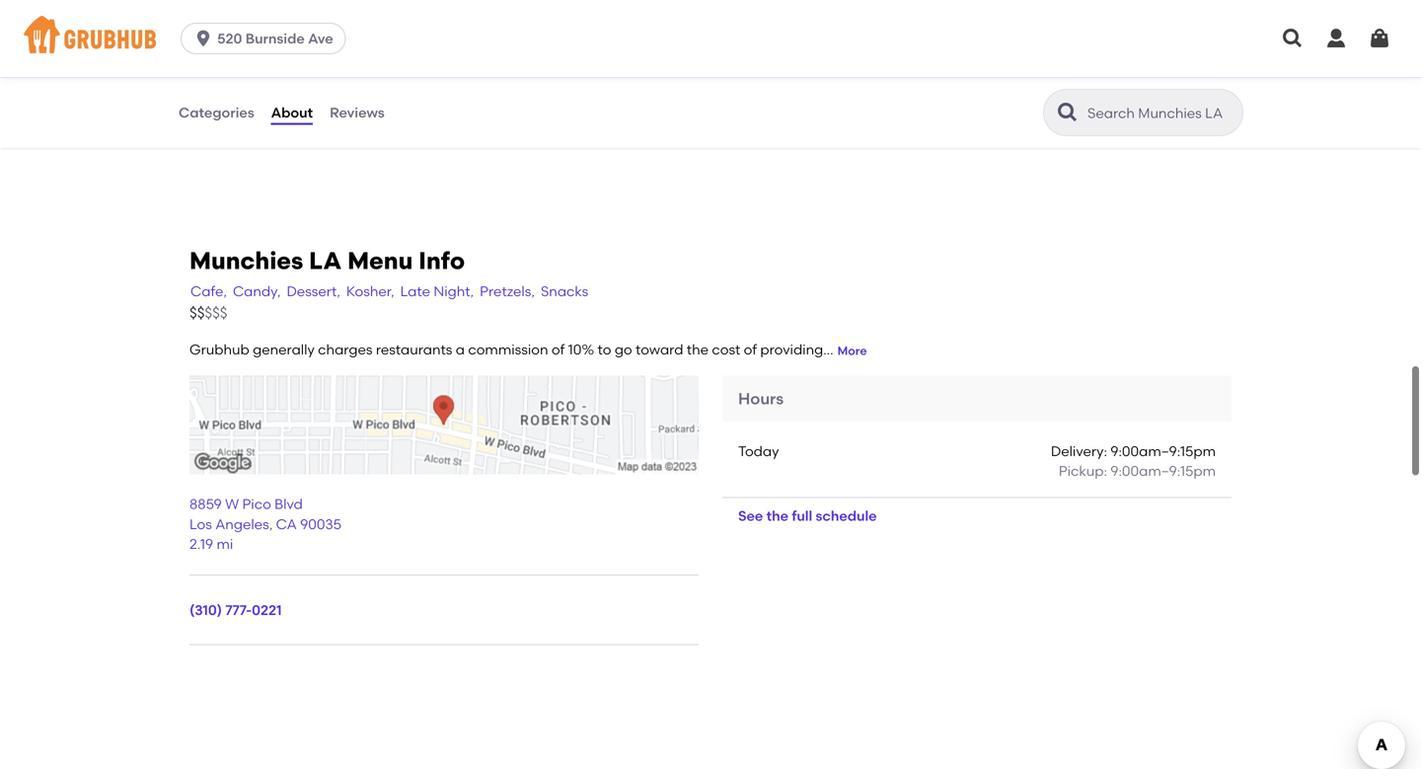 Task type: vqa. For each thing, say whether or not it's contained in the screenshot.
0221
yes



Task type: describe. For each thing, give the bounding box(es) containing it.
cafe,
[[191, 283, 227, 300]]

los
[[190, 516, 212, 533]]

angeles
[[215, 516, 269, 533]]

1 of from the left
[[552, 341, 565, 358]]

commission
[[468, 341, 548, 358]]

snacks
[[541, 283, 589, 300]]

kosher,
[[346, 283, 395, 300]]

10%
[[568, 341, 594, 358]]

toward
[[636, 341, 684, 358]]

munchies la menu info
[[190, 246, 465, 275]]

w
[[225, 496, 239, 512]]

dessert, button
[[286, 280, 341, 302]]

1 svg image from the left
[[1281, 27, 1305, 50]]

mylar balloons image
[[646, 0, 794, 109]]

2 svg image from the left
[[1368, 27, 1392, 50]]

pretzels,
[[480, 283, 535, 300]]

520 burnside ave button
[[181, 23, 354, 54]]

snacks button
[[540, 280, 590, 302]]

about button
[[270, 77, 314, 148]]

cost
[[712, 341, 741, 358]]

cafe, candy, dessert, kosher, late night, pretzels, snacks
[[191, 283, 589, 300]]

main navigation navigation
[[0, 0, 1422, 77]]

(310)
[[190, 602, 222, 619]]

$$$$$
[[190, 304, 228, 322]]

777-
[[225, 602, 252, 619]]

pico
[[242, 496, 271, 512]]

dessert,
[[287, 283, 340, 300]]

ca
[[276, 516, 297, 533]]

today
[[738, 443, 779, 459]]

burnside
[[246, 30, 305, 47]]

0 vertical spatial the
[[687, 341, 709, 358]]

1 horizontal spatial svg image
[[1325, 27, 1348, 50]]

late night, button
[[399, 280, 475, 302]]

providing
[[760, 341, 824, 358]]

pickup: 9:00am–9:15pm
[[1059, 463, 1216, 479]]

520
[[217, 30, 242, 47]]

a
[[456, 341, 465, 358]]

pretzels, button
[[479, 280, 536, 302]]

the inside button
[[767, 507, 789, 524]]

full
[[792, 507, 813, 524]]

go
[[615, 341, 632, 358]]



Task type: locate. For each thing, give the bounding box(es) containing it.
the left the full
[[767, 507, 789, 524]]

svg image inside "520 burnside ave" button
[[194, 29, 213, 48]]

to
[[598, 341, 612, 358]]

info
[[419, 246, 465, 275]]

2 of from the left
[[744, 341, 757, 358]]

munchies
[[190, 246, 303, 275]]

kosher, button
[[345, 280, 396, 302]]

late
[[400, 283, 430, 300]]

of
[[552, 341, 565, 358], [744, 341, 757, 358]]

12 balloon bouquet image
[[1088, 0, 1236, 109]]

see the full schedule
[[738, 507, 877, 524]]

search icon image
[[1056, 101, 1080, 124]]

1 vertical spatial 9:00am–9:15pm
[[1111, 463, 1216, 479]]

9:00am–9:15pm up pickup: 9:00am–9:15pm
[[1111, 443, 1216, 459]]

(310) 777-0221
[[190, 602, 282, 619]]

1 horizontal spatial svg image
[[1368, 27, 1392, 50]]

8859
[[190, 496, 222, 512]]

svg image
[[1325, 27, 1348, 50], [194, 29, 213, 48]]

the left cost at right top
[[687, 341, 709, 358]]

restaurants
[[376, 341, 453, 358]]

svg image
[[1281, 27, 1305, 50], [1368, 27, 1392, 50]]

$$
[[190, 304, 205, 322]]

2.19
[[190, 536, 213, 553]]

grubhub generally charges restaurants a commission of 10% to go toward the cost of providing ... more
[[190, 341, 867, 358]]

0 horizontal spatial svg image
[[194, 29, 213, 48]]

(310) 777-0221 button
[[190, 600, 282, 620]]

of right cost at right top
[[744, 341, 757, 358]]

mi
[[217, 536, 233, 553]]

see
[[738, 507, 763, 524]]

the
[[687, 341, 709, 358], [767, 507, 789, 524]]

delivery: 9:00am–9:15pm
[[1051, 443, 1216, 459]]

delivery:
[[1051, 443, 1108, 459]]

see the full schedule button
[[723, 498, 893, 534]]

0221
[[252, 602, 282, 619]]

0 horizontal spatial svg image
[[1281, 27, 1305, 50]]

candy,
[[233, 283, 281, 300]]

la
[[309, 246, 342, 275]]

9:00am–9:15pm down delivery: 9:00am–9:15pm
[[1111, 463, 1216, 479]]

generally
[[253, 341, 315, 358]]

1 horizontal spatial the
[[767, 507, 789, 524]]

more button
[[838, 342, 867, 360]]

0 horizontal spatial of
[[552, 341, 565, 358]]

pickup:
[[1059, 463, 1108, 479]]

9:00am–9:15pm for delivery: 9:00am–9:15pm
[[1111, 443, 1216, 459]]

...
[[824, 341, 834, 358]]

2 9:00am–9:15pm from the top
[[1111, 463, 1216, 479]]

blvd
[[275, 496, 303, 512]]

9:00am–9:15pm for pickup: 9:00am–9:15pm
[[1111, 463, 1216, 479]]

9:00am–9:15pm
[[1111, 443, 1216, 459], [1111, 463, 1216, 479]]

cafe, button
[[190, 280, 228, 302]]

reviews button
[[329, 77, 386, 148]]

ave
[[308, 30, 333, 47]]

520 burnside ave
[[217, 30, 333, 47]]

charges
[[318, 341, 373, 358]]

about
[[271, 104, 313, 121]]

0 vertical spatial 9:00am–9:15pm
[[1111, 443, 1216, 459]]

grubhub
[[190, 341, 249, 358]]

1 9:00am–9:15pm from the top
[[1111, 443, 1216, 459]]

more
[[838, 343, 867, 358]]

hours
[[738, 389, 784, 408]]

night,
[[434, 283, 474, 300]]

Search Munchies LA search field
[[1086, 104, 1237, 122]]

0 horizontal spatial the
[[687, 341, 709, 358]]

menu
[[348, 246, 413, 275]]

categories button
[[178, 77, 255, 148]]

categories
[[179, 104, 254, 121]]

reviews
[[330, 104, 385, 121]]

candy, button
[[232, 280, 282, 302]]

1 horizontal spatial of
[[744, 341, 757, 358]]

8859 w pico blvd los angeles , ca 90035 2.19 mi
[[190, 496, 342, 553]]

,
[[269, 516, 273, 533]]

of left 10%
[[552, 341, 565, 358]]

1 vertical spatial the
[[767, 507, 789, 524]]

schedule
[[816, 507, 877, 524]]

90035
[[300, 516, 342, 533]]



